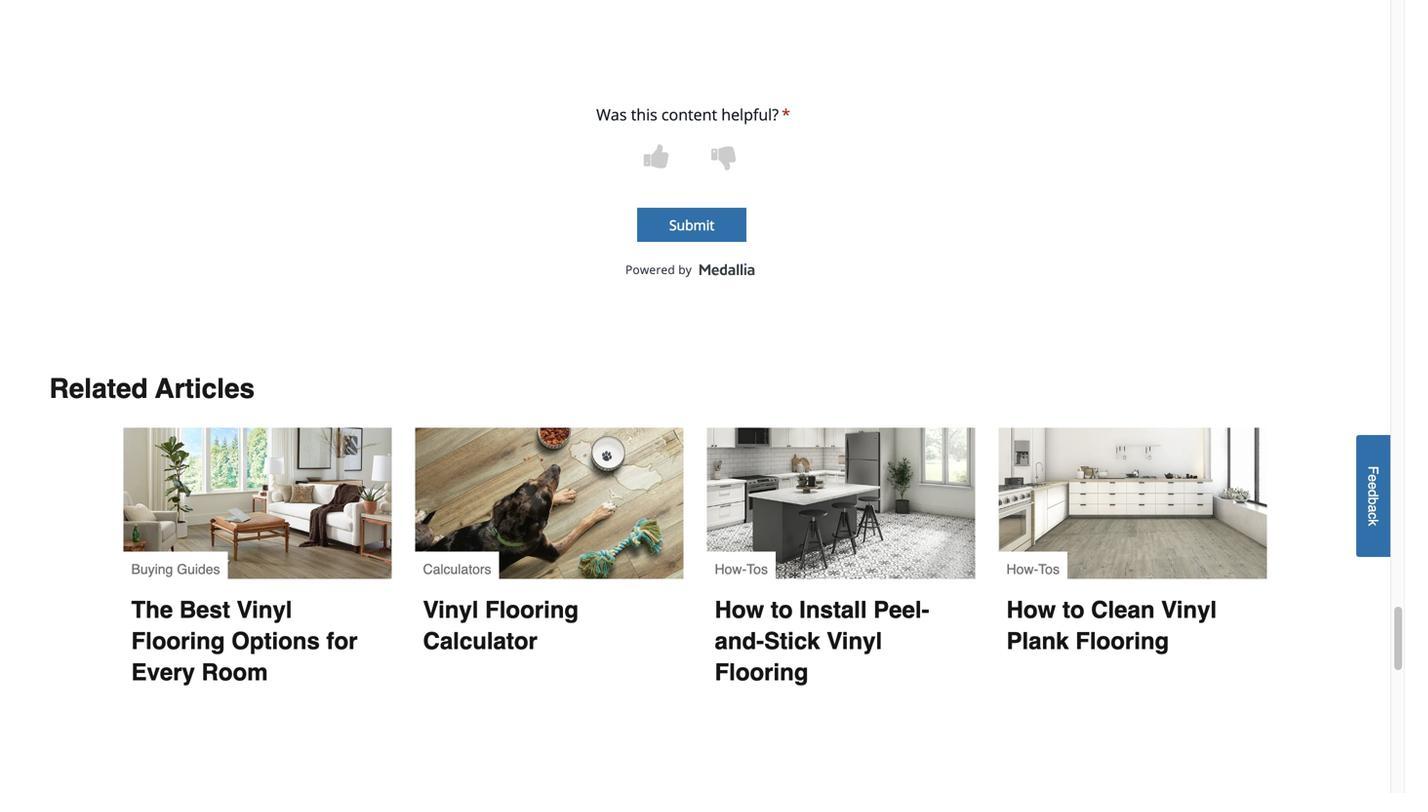 Task type: locate. For each thing, give the bounding box(es) containing it.
2 e from the top
[[1366, 482, 1382, 490]]

flooring up calculator
[[485, 597, 579, 624]]

to up "plank"
[[1063, 597, 1085, 624]]

2 how from the left
[[1007, 597, 1057, 624]]

tos
[[747, 562, 768, 577], [1039, 562, 1060, 577]]

1 horizontal spatial how
[[1007, 597, 1057, 624]]

to for stick
[[771, 597, 793, 624]]

how-tos up and-
[[715, 562, 768, 577]]

1 how- from the left
[[715, 562, 747, 577]]

1 horizontal spatial tos
[[1039, 562, 1060, 577]]

0 horizontal spatial tos
[[747, 562, 768, 577]]

2 how- from the left
[[1007, 562, 1039, 577]]

install
[[800, 597, 867, 624]]

how
[[715, 597, 765, 624], [1007, 597, 1057, 624]]

how- for how to clean vinyl plank flooring
[[1007, 562, 1039, 577]]

0 horizontal spatial how-tos
[[715, 562, 768, 577]]

2 tos from the left
[[1039, 562, 1060, 577]]

peel-
[[874, 597, 930, 624]]

flooring inside vinyl flooring calculator
[[485, 597, 579, 624]]

flooring down clean
[[1076, 628, 1170, 655]]

0 horizontal spatial to
[[771, 597, 793, 624]]

how to clean vinyl plank flooring
[[1007, 597, 1224, 655]]

related
[[49, 373, 148, 404]]

flooring down and-
[[715, 659, 809, 686]]

f e e d b a c k button
[[1357, 435, 1391, 557]]

to
[[771, 597, 793, 624], [1063, 597, 1085, 624]]

calculator
[[423, 628, 538, 655]]

e
[[1366, 475, 1382, 482], [1366, 482, 1382, 490]]

to inside how to clean vinyl plank flooring
[[1063, 597, 1085, 624]]

1 horizontal spatial how-tos
[[1007, 562, 1060, 577]]

1 horizontal spatial to
[[1063, 597, 1085, 624]]

1 horizontal spatial how-
[[1007, 562, 1039, 577]]

room
[[202, 659, 268, 686]]

how inside how to clean vinyl plank flooring
[[1007, 597, 1057, 624]]

f
[[1366, 466, 1382, 475]]

1 to from the left
[[771, 597, 793, 624]]

how for how to install peel- and-stick vinyl flooring
[[715, 597, 765, 624]]

a dog on a wood-look vinyl plank floor next to a food dish, a bowl with spilled water and a toy. image
[[415, 428, 684, 579]]

how-tos up "plank"
[[1007, 562, 1060, 577]]

buying
[[131, 562, 173, 577]]

2 how-tos from the left
[[1007, 562, 1060, 577]]

a
[[1366, 505, 1382, 513]]

how to install peel- and-stick vinyl flooring
[[715, 597, 930, 686]]

f e e d b a c k
[[1366, 466, 1382, 526]]

vinyl up the 'options'
[[237, 597, 292, 624]]

tos up and-
[[747, 562, 768, 577]]

vinyl inside vinyl flooring calculator
[[423, 597, 479, 624]]

vinyl right clean
[[1162, 597, 1218, 624]]

vinyl flooring calculator
[[423, 597, 586, 655]]

and-
[[715, 628, 765, 655]]

how up "plank"
[[1007, 597, 1057, 624]]

0 horizontal spatial how
[[715, 597, 765, 624]]

flooring up every
[[131, 628, 225, 655]]

options
[[232, 628, 320, 655]]

how- up "plank"
[[1007, 562, 1039, 577]]

to up stick
[[771, 597, 793, 624]]

vinyl down "calculators"
[[423, 597, 479, 624]]

e up the d
[[1366, 475, 1382, 482]]

how inside how to install peel- and-stick vinyl flooring
[[715, 597, 765, 624]]

e up b
[[1366, 482, 1382, 490]]

c
[[1366, 513, 1382, 520]]

vinyl inside how to install peel- and-stick vinyl flooring
[[827, 628, 883, 655]]

vinyl
[[237, 597, 292, 624], [423, 597, 479, 624], [1162, 597, 1218, 624], [827, 628, 883, 655]]

flooring inside how to install peel- and-stick vinyl flooring
[[715, 659, 809, 686]]

tos up "plank"
[[1039, 562, 1060, 577]]

2 to from the left
[[1063, 597, 1085, 624]]

1 tos from the left
[[747, 562, 768, 577]]

how up and-
[[715, 597, 765, 624]]

0 horizontal spatial how-
[[715, 562, 747, 577]]

related articles
[[49, 373, 255, 404]]

how-tos for how to clean vinyl plank flooring
[[1007, 562, 1060, 577]]

how-tos
[[715, 562, 768, 577], [1007, 562, 1060, 577]]

buying guides
[[131, 562, 220, 577]]

flooring
[[485, 597, 579, 624], [131, 628, 225, 655], [1076, 628, 1170, 655], [715, 659, 809, 686]]

how- up and-
[[715, 562, 747, 577]]

vinyl down the install
[[827, 628, 883, 655]]

flooring inside how to clean vinyl plank flooring
[[1076, 628, 1170, 655]]

1 how-tos from the left
[[715, 562, 768, 577]]

how-
[[715, 562, 747, 577], [1007, 562, 1039, 577]]

to inside how to install peel- and-stick vinyl flooring
[[771, 597, 793, 624]]

1 how from the left
[[715, 597, 765, 624]]



Task type: describe. For each thing, give the bounding box(es) containing it.
plank
[[1007, 628, 1070, 655]]

k
[[1366, 520, 1382, 526]]

guides
[[177, 562, 220, 577]]

d
[[1366, 490, 1382, 497]]

vinyl inside how to clean vinyl plank flooring
[[1162, 597, 1218, 624]]

to for flooring
[[1063, 597, 1085, 624]]

stick
[[765, 628, 821, 655]]

a kitchen with white cabinets, stainless steel appliances and a black and white vinyl floor. image
[[707, 428, 976, 579]]

a large open-plan kitchen with white cabinets and a gray vinyl plank floor. image
[[999, 428, 1268, 579]]

best
[[179, 597, 230, 624]]

the
[[131, 597, 173, 624]]

vinyl inside the best vinyl flooring options for every room
[[237, 597, 292, 624]]

how-tos for how to install peel- and-stick vinyl flooring
[[715, 562, 768, 577]]

the best vinyl flooring options for every room
[[131, 597, 364, 686]]

articles
[[155, 373, 255, 404]]

1 e from the top
[[1366, 475, 1382, 482]]

flooring inside the best vinyl flooring options for every room
[[131, 628, 225, 655]]

clean
[[1092, 597, 1156, 624]]

b
[[1366, 497, 1382, 505]]

how for how to clean vinyl plank flooring
[[1007, 597, 1057, 624]]

every
[[131, 659, 195, 686]]

a living room with a white couch, a brown leather ottoman and brown wood-look vinyl plank flooring. image
[[124, 428, 392, 579]]

how- for how to install peel- and-stick vinyl flooring
[[715, 562, 747, 577]]

tos for install
[[747, 562, 768, 577]]

calculators
[[423, 562, 492, 577]]

tos for clean
[[1039, 562, 1060, 577]]

for
[[327, 628, 358, 655]]



Task type: vqa. For each thing, say whether or not it's contained in the screenshot.
Every
yes



